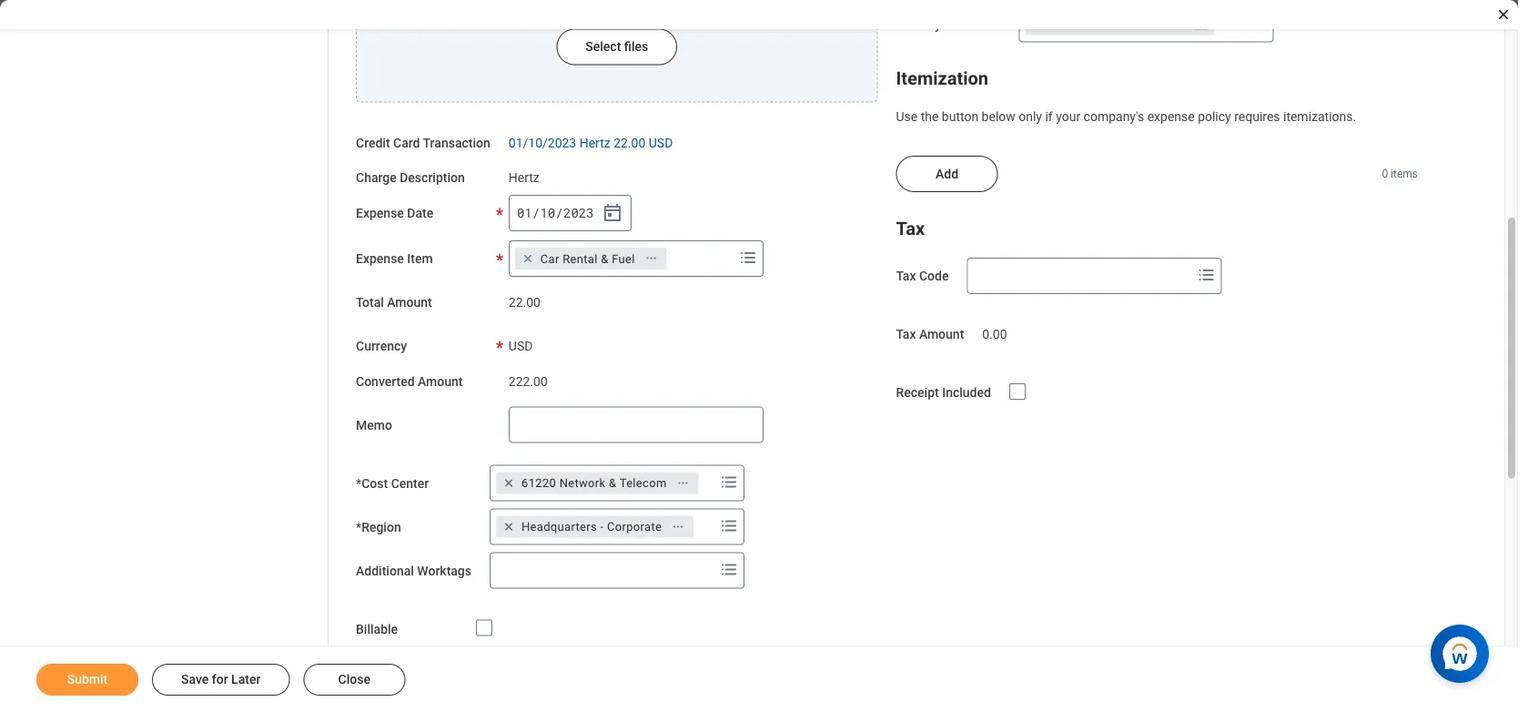 Task type: describe. For each thing, give the bounding box(es) containing it.
dialog containing itemization
[[0, 0, 1519, 712]]

transaction
[[423, 135, 491, 150]]

total amount
[[356, 295, 432, 310]]

of
[[1129, 18, 1140, 31]]

x small image
[[519, 250, 537, 268]]

items
[[1391, 168, 1419, 181]]

country
[[896, 17, 941, 32]]

prompts image
[[1196, 265, 1218, 286]]

expense date
[[356, 206, 434, 221]]

0 vertical spatial hertz
[[580, 135, 611, 150]]

x small image for country
[[1029, 15, 1048, 33]]

0
[[1383, 168, 1389, 181]]

ext link image
[[1193, 15, 1211, 33]]

united states of america element
[[1051, 16, 1189, 33]]

0.00
[[983, 327, 1008, 342]]

01/10/2023 hertz 22.00 usd
[[509, 135, 673, 150]]

0 items
[[1383, 168, 1419, 181]]

save
[[181, 672, 209, 687]]

Additional Worktags field
[[491, 555, 715, 587]]

61220
[[522, 477, 556, 490]]

save for later
[[181, 672, 261, 687]]

prompts image for additional worktags
[[718, 559, 740, 581]]

amount for total amount
[[387, 295, 432, 310]]

prompts image for country
[[1248, 13, 1270, 34]]

Tax Code field
[[968, 260, 1192, 293]]

credit card transaction
[[356, 135, 491, 150]]

itemization
[[896, 68, 989, 89]]

0 horizontal spatial usd
[[509, 339, 533, 354]]

related actions image for expense item
[[645, 252, 658, 265]]

the
[[921, 109, 939, 124]]

tax button
[[896, 218, 925, 239]]

memo
[[356, 418, 392, 433]]

only
[[1019, 109, 1043, 124]]

card
[[393, 135, 420, 150]]

states
[[1090, 18, 1126, 31]]

additional
[[356, 564, 414, 579]]

description
[[400, 171, 465, 186]]

united states of america, press delete to clear value, ctrl + enter opens in new window. option
[[1026, 13, 1215, 35]]

tax code
[[896, 269, 949, 284]]

select files
[[586, 39, 649, 54]]

Memo text field
[[509, 407, 764, 443]]

headquarters - corporate element
[[522, 519, 662, 535]]

0 horizontal spatial 22.00
[[509, 295, 541, 310]]

if
[[1046, 109, 1053, 124]]

tax for tax
[[896, 218, 925, 239]]

close edit expense report image
[[1497, 7, 1511, 22]]

button
[[942, 109, 979, 124]]

charge
[[356, 171, 397, 186]]

save for later button
[[152, 664, 290, 696]]

tax group
[[896, 214, 1419, 295]]

x small image for *region
[[500, 518, 518, 536]]

additional worktags
[[356, 564, 472, 579]]

worktags
[[417, 564, 472, 579]]

car rental & fuel
[[541, 252, 635, 266]]

tax amount
[[896, 327, 965, 342]]

included
[[943, 386, 992, 401]]

select files region
[[356, 0, 878, 103]]

headquarters
[[522, 520, 597, 534]]

billable
[[356, 622, 398, 637]]

2 / from the left
[[556, 205, 563, 222]]

0 horizontal spatial hertz
[[509, 171, 540, 186]]

close button
[[304, 664, 405, 696]]

222.00
[[509, 374, 548, 389]]

61220 network & telecom
[[522, 477, 667, 490]]

related actions image for *cost center
[[677, 477, 690, 490]]

network
[[560, 477, 606, 490]]

credit
[[356, 135, 390, 150]]

2023
[[564, 205, 594, 222]]

for
[[212, 672, 228, 687]]

01 / 10 / 2023
[[517, 205, 594, 222]]

tax for tax amount
[[896, 327, 916, 342]]

america
[[1143, 18, 1189, 31]]

10
[[540, 205, 556, 222]]

total
[[356, 295, 384, 310]]



Task type: vqa. For each thing, say whether or not it's contained in the screenshot.
Detailed button
no



Task type: locate. For each thing, give the bounding box(es) containing it.
receipt included
[[896, 386, 992, 401]]

date
[[407, 206, 434, 221]]

charge description element
[[509, 160, 540, 187]]

prompts image for expense item
[[737, 247, 759, 269]]

car rental & fuel, press delete to clear value. option
[[515, 248, 667, 270]]

headquarters - corporate
[[522, 520, 662, 534]]

amount for converted amount
[[418, 374, 463, 389]]

rental
[[563, 252, 598, 266]]

& right network
[[609, 477, 617, 490]]

1 vertical spatial tax
[[896, 269, 916, 284]]

0 vertical spatial 22.00
[[614, 135, 646, 150]]

usd
[[649, 135, 673, 150], [509, 339, 533, 354]]

-
[[601, 520, 604, 534]]

expense item
[[356, 252, 433, 267]]

2 expense from the top
[[356, 252, 404, 267]]

expense left the 'item'
[[356, 252, 404, 267]]

converted
[[356, 374, 415, 389]]

policy
[[1198, 109, 1232, 124]]

*cost center
[[356, 476, 429, 491]]

0 vertical spatial usd
[[649, 135, 673, 150]]

1 vertical spatial 22.00
[[509, 295, 541, 310]]

/ right 01
[[532, 205, 540, 222]]

car
[[541, 252, 560, 266]]

22.00
[[614, 135, 646, 150], [509, 295, 541, 310]]

calendar image
[[602, 202, 624, 224]]

1 horizontal spatial /
[[556, 205, 563, 222]]

code
[[920, 269, 949, 284]]

3 tax from the top
[[896, 327, 916, 342]]

dialog
[[0, 0, 1519, 712]]

itemization button
[[896, 68, 989, 89]]

1 horizontal spatial 22.00
[[614, 135, 646, 150]]

1 vertical spatial x small image
[[500, 474, 518, 493]]

itemizations.
[[1284, 109, 1357, 124]]

0 vertical spatial expense
[[356, 206, 404, 221]]

usd inside 01/10/2023 hertz 22.00 usd link
[[649, 135, 673, 150]]

& left fuel
[[601, 252, 609, 266]]

x small image inside 61220 network & telecom, press delete to clear value. "option"
[[500, 474, 518, 493]]

61220 network & telecom, press delete to clear value. option
[[496, 473, 699, 494]]

x small image left united
[[1029, 15, 1048, 33]]

related actions image
[[672, 521, 685, 533]]

expense date group
[[509, 195, 632, 232]]

add
[[936, 167, 959, 182]]

fuel
[[612, 252, 635, 266]]

requires
[[1235, 109, 1281, 124]]

& for center
[[609, 477, 617, 490]]

0 vertical spatial amount
[[387, 295, 432, 310]]

1 horizontal spatial hertz
[[580, 135, 611, 150]]

tax
[[896, 218, 925, 239], [896, 269, 916, 284], [896, 327, 916, 342]]

converted amount
[[356, 374, 463, 389]]

select
[[586, 39, 621, 54]]

telecom
[[620, 477, 667, 490]]

0 horizontal spatial &
[[601, 252, 609, 266]]

submit button
[[36, 664, 138, 696]]

0 vertical spatial x small image
[[1029, 15, 1048, 33]]

related actions image inside 61220 network & telecom, press delete to clear value. "option"
[[677, 477, 690, 490]]

01/10/2023 hertz 22.00 usd link
[[509, 132, 673, 150]]

use
[[896, 109, 918, 124]]

hertz up 01
[[509, 171, 540, 186]]

0 vertical spatial tax
[[896, 218, 925, 239]]

1 tax from the top
[[896, 218, 925, 239]]

item
[[407, 252, 433, 267]]

amount right total
[[387, 295, 432, 310]]

& inside "option"
[[609, 477, 617, 490]]

later
[[231, 672, 261, 687]]

itemization group
[[896, 64, 1419, 125]]

1 vertical spatial &
[[609, 477, 617, 490]]

your
[[1056, 109, 1081, 124]]

/
[[532, 205, 540, 222], [556, 205, 563, 222]]

workday assistant region
[[1431, 617, 1497, 683]]

0 horizontal spatial /
[[532, 205, 540, 222]]

add button
[[896, 156, 998, 193]]

related actions image right telecom
[[677, 477, 690, 490]]

prompts image
[[1248, 13, 1270, 34], [737, 247, 759, 269], [718, 472, 740, 494], [718, 515, 740, 537], [718, 559, 740, 581]]

61220 network & telecom element
[[522, 475, 667, 492]]

2 vertical spatial tax
[[896, 327, 916, 342]]

22.00 down x small image
[[509, 295, 541, 310]]

close
[[338, 672, 371, 687]]

amount left 0.00
[[920, 327, 965, 342]]

2 vertical spatial x small image
[[500, 518, 518, 536]]

1 vertical spatial related actions image
[[677, 477, 690, 490]]

2 vertical spatial amount
[[418, 374, 463, 389]]

01/10/2023
[[509, 135, 577, 150]]

22.00 up calendar image
[[614, 135, 646, 150]]

& inside option
[[601, 252, 609, 266]]

expense
[[356, 206, 404, 221], [356, 252, 404, 267]]

0 vertical spatial related actions image
[[645, 252, 658, 265]]

files
[[624, 39, 649, 54]]

below
[[982, 109, 1016, 124]]

car rental & fuel element
[[541, 251, 635, 267]]

& for item
[[601, 252, 609, 266]]

expense down charge
[[356, 206, 404, 221]]

prompts image for *region
[[718, 515, 740, 537]]

1 expense from the top
[[356, 206, 404, 221]]

use the button below only if your company's expense policy requires itemizations.
[[896, 109, 1357, 124]]

action bar region
[[0, 646, 1519, 712]]

prompts image for *cost center
[[718, 472, 740, 494]]

united
[[1051, 18, 1087, 31]]

tax left code
[[896, 269, 916, 284]]

company's
[[1084, 109, 1145, 124]]

headquarters - corporate, press delete to clear value. option
[[496, 516, 694, 538]]

center
[[391, 476, 429, 491]]

*region
[[356, 520, 401, 535]]

corporate
[[607, 520, 662, 534]]

&
[[601, 252, 609, 266], [609, 477, 617, 490]]

expense
[[1148, 109, 1195, 124]]

amount for tax amount
[[920, 327, 965, 342]]

1 vertical spatial expense
[[356, 252, 404, 267]]

1 vertical spatial usd
[[509, 339, 533, 354]]

1 horizontal spatial &
[[609, 477, 617, 490]]

hertz right 01/10/2023
[[580, 135, 611, 150]]

2 tax from the top
[[896, 269, 916, 284]]

0 vertical spatial &
[[601, 252, 609, 266]]

amount
[[387, 295, 432, 310], [920, 327, 965, 342], [418, 374, 463, 389]]

united states of america
[[1051, 18, 1189, 31]]

1 horizontal spatial usd
[[649, 135, 673, 150]]

amount right converted
[[418, 374, 463, 389]]

/ right 10
[[556, 205, 563, 222]]

related actions image
[[645, 252, 658, 265], [677, 477, 690, 490]]

currency
[[356, 339, 407, 354]]

receipt
[[896, 386, 939, 401]]

1 vertical spatial amount
[[920, 327, 965, 342]]

submit
[[67, 672, 108, 687]]

x small image
[[1029, 15, 1048, 33], [500, 474, 518, 493], [500, 518, 518, 536]]

x small image inside united states of america, press delete to clear value, ctrl + enter opens in new window. option
[[1029, 15, 1048, 33]]

*cost
[[356, 476, 388, 491]]

01
[[517, 205, 532, 222]]

tax for tax code
[[896, 269, 916, 284]]

x small image left the 61220
[[500, 474, 518, 493]]

tax up receipt
[[896, 327, 916, 342]]

1 horizontal spatial related actions image
[[677, 477, 690, 490]]

x small image for *cost center
[[500, 474, 518, 493]]

expense for expense item
[[356, 252, 404, 267]]

expense for expense date
[[356, 206, 404, 221]]

charge description
[[356, 171, 465, 186]]

x small image left headquarters on the bottom left
[[500, 518, 518, 536]]

hertz
[[580, 135, 611, 150], [509, 171, 540, 186]]

related actions image right fuel
[[645, 252, 658, 265]]

1 vertical spatial hertz
[[509, 171, 540, 186]]

0 horizontal spatial related actions image
[[645, 252, 658, 265]]

tax up tax code
[[896, 218, 925, 239]]

select files button
[[557, 29, 678, 65]]

1 / from the left
[[532, 205, 540, 222]]



